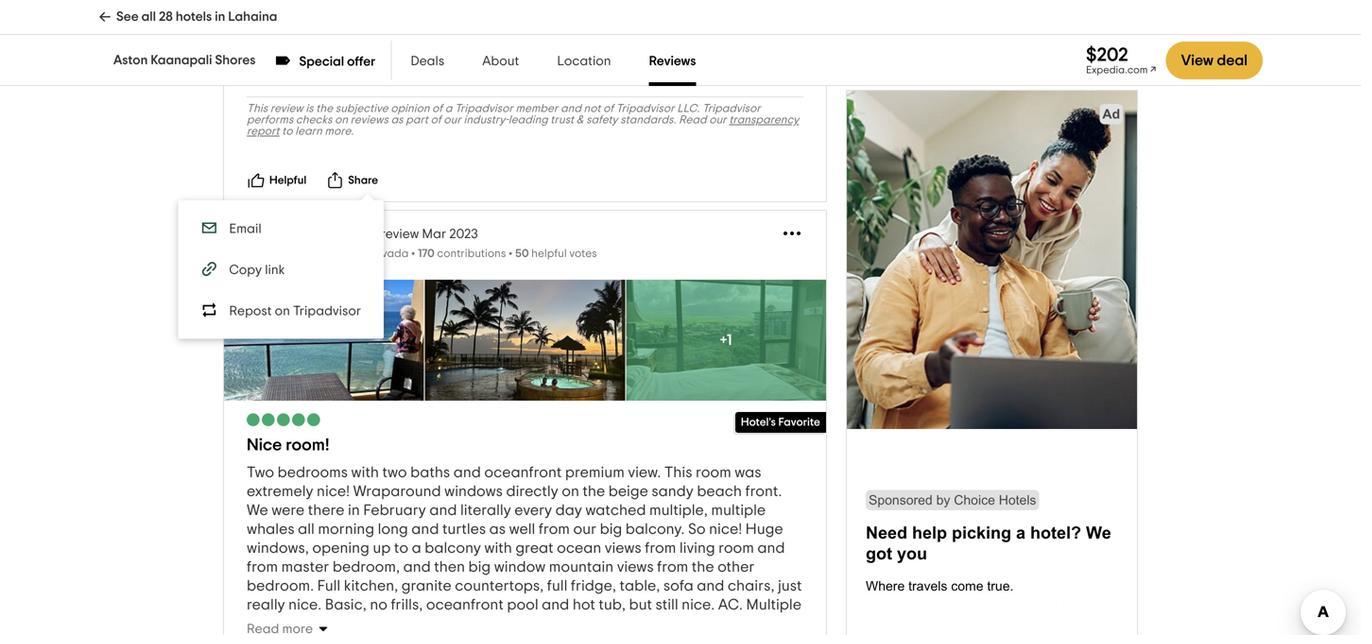 Task type: describe. For each thing, give the bounding box(es) containing it.
multiple,
[[649, 503, 708, 518]]

1 horizontal spatial big
[[600, 522, 622, 537]]

and down full at bottom
[[542, 597, 569, 613]]

literally
[[460, 503, 511, 518]]

our inside two bedrooms with two baths and oceanfront premium view. this room was extremely nice! wraparound windows directly on the beige sandy beach front. we were there in february and literally every day watched multiple, multiple whales all morning long and turtles as well from our big balcony. so nice!  huge windows, opening up to a balcony with great ocean views from living room and from master bedroom, and then big window mountain views from the other bedroom.   full kitchen, granite countertops, full fridge, table, sofa and chairs, just really nice.  basic, no frills, oceanfront pool and hot tub, but still nice.  ac. multiple local food trucks in a lot just off the property on the main road. our
[[573, 522, 597, 537]]

kaanapali
[[151, 54, 212, 67]]

0 vertical spatial oceanfront
[[484, 465, 562, 480]]

date
[[247, 70, 276, 83]]

contributions
[[437, 248, 506, 260]]

this
[[435, 43, 454, 54]]

llc.
[[677, 103, 700, 114]]

kitchen,
[[344, 579, 398, 594]]

road.
[[638, 616, 675, 631]]

property
[[490, 616, 551, 631]]

to inside two bedrooms with two baths and oceanfront premium view. this room was extremely nice! wraparound windows directly on the beige sandy beach front. we were there in february and literally every day watched multiple, multiple whales all morning long and turtles as well from our big balcony. so nice!  huge windows, opening up to a balcony with great ocean views from living room and from master bedroom, and then big window mountain views from the other bedroom.   full kitchen, granite countertops, full fridge, table, sofa and chairs, just really nice.  basic, no frills, oceanfront pool and hot tub, but still nice.  ac. multiple local food trucks in a lot just off the property on the main road. our
[[394, 541, 408, 556]]

special
[[299, 55, 344, 69]]

0 vertical spatial nice!
[[317, 484, 350, 499]]

1
[[727, 333, 732, 348]]

and right 'long'
[[411, 522, 439, 537]]

offer
[[347, 55, 376, 69]]

is
[[306, 103, 313, 114]]

standards.
[[620, 114, 676, 126]]

other
[[718, 560, 755, 575]]

date of stay: november 2023
[[247, 70, 420, 83]]

repost
[[229, 305, 272, 318]]

fridge,
[[571, 579, 616, 594]]

all inside the see all 28 hotels in lahaina link
[[141, 10, 156, 24]]

on right repost
[[275, 305, 290, 318]]

two
[[247, 465, 274, 480]]

well
[[509, 522, 535, 537]]

mar
[[422, 228, 446, 241]]

review
[[247, 43, 283, 54]]

turtles
[[442, 522, 486, 537]]

extremely
[[247, 484, 313, 499]]

view deal
[[1181, 53, 1248, 68]]

$202
[[1086, 46, 1128, 65]]

countertops,
[[455, 579, 544, 594]]

main
[[601, 616, 635, 631]]

multiple
[[746, 597, 802, 613]]

see all 28 hotels in lahaina
[[116, 10, 277, 24]]

deals
[[411, 55, 444, 68]]

multiple
[[711, 503, 766, 518]]

copy
[[229, 264, 262, 277]]

about
[[482, 55, 519, 68]]

transparency report
[[247, 114, 799, 137]]

baths
[[410, 465, 450, 480]]

advertisement region
[[846, 90, 1138, 635]]

location
[[557, 55, 611, 68]]

trust
[[550, 114, 574, 126]]

trucks
[[320, 616, 362, 631]]

a right wrote
[[369, 228, 378, 241]]

1 nice. from the left
[[288, 597, 322, 613]]

lot
[[394, 616, 411, 631]]

0 vertical spatial room
[[696, 465, 731, 480]]

hot
[[573, 597, 595, 613]]

special offer
[[299, 55, 376, 69]]

a left lot on the left of page
[[381, 616, 390, 631]]

was
[[735, 465, 761, 480]]

transparency report link
[[247, 114, 799, 137]]

0 vertical spatial views
[[605, 541, 642, 556]]

opening
[[312, 541, 369, 556]]

and down huge
[[758, 541, 785, 556]]

nice room!
[[247, 437, 330, 454]]

tub,
[[599, 597, 626, 613]]

so
[[688, 522, 706, 537]]

basic,
[[325, 597, 367, 613]]

the right off
[[464, 616, 487, 631]]

1 vertical spatial just
[[415, 616, 439, 631]]

pool
[[507, 597, 538, 613]]

directly
[[506, 484, 558, 499]]

huge
[[745, 522, 783, 537]]

food
[[285, 616, 317, 631]]

sandy
[[652, 484, 694, 499]]

aston
[[113, 54, 148, 67]]

1 vertical spatial big
[[468, 560, 491, 575]]

as inside two bedrooms with two baths and oceanfront premium view. this room was extremely nice! wraparound windows directly on the beige sandy beach front. we were there in february and literally every day watched multiple, multiple whales all morning long and turtles as well from our big balcony. so nice!  huge windows, opening up to a balcony with great ocean views from living room and from master bedroom, and then big window mountain views from the other bedroom.   full kitchen, granite countertops, full fridge, table, sofa and chairs, just really nice.  basic, no frills, oceanfront pool and hot tub, but still nice.  ac. multiple local food trucks in a lot just off the property on the main road. our
[[489, 522, 506, 537]]

beach
[[697, 484, 742, 499]]

collected
[[285, 43, 334, 54]]

in up morning
[[348, 503, 360, 518]]

the inside this review is the subjective opinion of a tripadvisor member and not of tripadvisor llc. tripadvisor performs checks on reviews as part of our industry-leading trust & safety standards. read our
[[316, 103, 333, 114]]

votes
[[569, 248, 597, 260]]

and up turtles
[[429, 503, 457, 518]]

1 vertical spatial oceanfront
[[426, 597, 504, 613]]

chairs,
[[728, 579, 775, 594]]

wraparound
[[353, 484, 441, 499]]

2 nice. from the left
[[682, 597, 715, 613]]

to learn more.
[[279, 126, 354, 137]]

wrote
[[333, 228, 366, 241]]

beige
[[608, 484, 648, 499]]

checks
[[296, 114, 332, 126]]

february
[[363, 503, 426, 518]]

+
[[720, 333, 727, 348]]

from down balcony.
[[645, 541, 676, 556]]

1 horizontal spatial with
[[412, 43, 433, 54]]

hotel's favorite
[[741, 417, 820, 428]]

mountain
[[549, 560, 614, 575]]

bedrooms
[[278, 465, 348, 480]]

lahaina
[[228, 10, 277, 24]]

read inside this review is the subjective opinion of a tripadvisor member and not of tripadvisor llc. tripadvisor performs checks on reviews as part of our industry-leading trust & safety standards. read our
[[679, 114, 707, 126]]

balcony.
[[626, 522, 685, 537]]

on up day
[[562, 484, 579, 499]]

view.
[[628, 465, 661, 480]]

nice
[[247, 437, 282, 454]]



Task type: vqa. For each thing, say whether or not it's contained in the screenshot.
This inside the TWO BEDROOMS WITH TWO BATHS AND OCEANFRONT PREMIUM VIEW. THIS ROOM WAS EXTREMELY NICE! WRAPAROUND WINDOWS DIRECTLY ON THE BEIGE SANDY BEACH FRONT. WE WERE THERE IN FEBRUARY AND LITERALLY EVERY DAY WATCHED MULTIPLE, MULTIPLE WHALES ALL MORNING LONG AND TURTLES AS WELL FROM OUR BIG BALCONY. SO NICE!  HUGE WINDOWS, OPENING UP TO A BALCONY WITH GREAT OCEAN VIEWS FROM LIVING ROOM AND FROM MASTER BEDROOM, AND THEN BIG WINDOW MOUNTAIN VIEWS FROM THE OTHER BEDROOM.   FULL KITCHEN, GRANITE COUNTERTOPS, FULL FRIDGE, TABLE, SOFA AND CHAIRS, JUST REALLY NICE.  BASIC, NO FRILLS, OCEANFRONT POOL AND HOT TUB, BUT STILL NICE.  AC. MULTIPLE LOCAL FOOD TRUCKS IN A LOT JUST OFF THE PROPERTY ON THE MAIN ROAD. OUR
yes



Task type: locate. For each thing, give the bounding box(es) containing it.
to right up
[[394, 541, 408, 556]]

long
[[378, 522, 408, 537]]

0 horizontal spatial nice!
[[317, 484, 350, 499]]

0 horizontal spatial nice.
[[288, 597, 322, 613]]

this inside this review is the subjective opinion of a tripadvisor member and not of tripadvisor llc. tripadvisor performs checks on reviews as part of our industry-leading trust & safety standards. read our
[[247, 103, 268, 114]]

1 vertical spatial with
[[351, 465, 379, 480]]

learn
[[295, 126, 322, 137]]

sofa
[[663, 579, 694, 594]]

ocean
[[557, 541, 601, 556]]

this up sandy
[[664, 465, 692, 480]]

with up the deals
[[412, 43, 433, 54]]

review collected in partnership with this hotel
[[247, 43, 482, 54]]

still
[[656, 597, 678, 613]]

the
[[316, 103, 333, 114], [583, 484, 605, 499], [692, 560, 714, 575], [464, 616, 487, 631], [575, 616, 598, 631]]

1 vertical spatial 2023
[[449, 228, 478, 241]]

our
[[679, 616, 705, 631]]

front.
[[745, 484, 782, 499]]

repost on tripadvisor
[[229, 305, 361, 318]]

170
[[418, 248, 435, 260]]

bedroom.
[[247, 579, 314, 594]]

0 vertical spatial to
[[282, 126, 293, 137]]

nice! down multiple
[[709, 522, 742, 537]]

just up multiple
[[778, 579, 802, 594]]

favorite
[[778, 417, 820, 428]]

expedia.com
[[1086, 65, 1148, 75]]

from down windows,
[[247, 560, 278, 575]]

oceanfront up directly
[[484, 465, 562, 480]]

a inside this review is the subjective opinion of a tripadvisor member and not of tripadvisor llc. tripadvisor performs checks on reviews as part of our industry-leading trust & safety standards. read our
[[445, 103, 452, 114]]

0 horizontal spatial all
[[141, 10, 156, 24]]

0 vertical spatial all
[[141, 10, 156, 24]]

review up 170
[[381, 228, 419, 241]]

1 vertical spatial this
[[664, 465, 692, 480]]

2023 down the deals
[[391, 70, 420, 83]]

in right hotels
[[215, 10, 225, 24]]

1 horizontal spatial all
[[298, 522, 315, 537]]

big down watched
[[600, 522, 622, 537]]

as
[[391, 114, 403, 126], [489, 522, 506, 537]]

frills,
[[391, 597, 423, 613]]

1 vertical spatial read
[[679, 114, 707, 126]]

leading
[[508, 114, 548, 126]]

2023 for date of stay: november 2023
[[391, 70, 420, 83]]

view
[[1181, 53, 1214, 68]]

really
[[247, 597, 285, 613]]

1 vertical spatial as
[[489, 522, 506, 537]]

1 vertical spatial nice!
[[709, 522, 742, 537]]

part
[[406, 114, 428, 126]]

room up beach on the right bottom of page
[[696, 465, 731, 480]]

reviews
[[649, 55, 696, 68]]

from down day
[[539, 522, 570, 537]]

bedroom,
[[333, 560, 400, 575]]

and left not
[[561, 103, 581, 114]]

1 vertical spatial review
[[381, 228, 419, 241]]

this review is the subjective opinion of a tripadvisor member and not of tripadvisor llc. tripadvisor performs checks on reviews as part of our industry-leading trust & safety standards. read our
[[247, 103, 761, 126]]

see all 28 hotels in lahaina link
[[98, 0, 277, 34]]

to
[[282, 126, 293, 137], [394, 541, 408, 556]]

read right standards.
[[679, 114, 707, 126]]

helpful
[[269, 175, 306, 186]]

1 horizontal spatial nice!
[[709, 522, 742, 537]]

opinion
[[391, 103, 430, 114]]

nice. up our
[[682, 597, 715, 613]]

the down hot
[[575, 616, 598, 631]]

read up the review
[[247, 8, 279, 21]]

all inside two bedrooms with two baths and oceanfront premium view. this room was extremely nice! wraparound windows directly on the beige sandy beach front. we were there in february and literally every day watched multiple, multiple whales all morning long and turtles as well from our big balcony. so nice!  huge windows, opening up to a balcony with great ocean views from living room and from master bedroom, and then big window mountain views from the other bedroom.   full kitchen, granite countertops, full fridge, table, sofa and chairs, just really nice.  basic, no frills, oceanfront pool and hot tub, but still nice.  ac. multiple local food trucks in a lot just off the property on the main road. our
[[298, 522, 315, 537]]

safety
[[586, 114, 618, 126]]

and
[[561, 103, 581, 114], [453, 465, 481, 480], [429, 503, 457, 518], [411, 522, 439, 537], [758, 541, 785, 556], [403, 560, 431, 575], [697, 579, 724, 594], [542, 597, 569, 613]]

on right checks
[[335, 114, 348, 126]]

all down were
[[298, 522, 315, 537]]

window
[[494, 560, 546, 575]]

there
[[308, 503, 345, 518]]

no
[[370, 597, 388, 613]]

and inside this review is the subjective opinion of a tripadvisor member and not of tripadvisor llc. tripadvisor performs checks on reviews as part of our industry-leading trust & safety standards. read our
[[561, 103, 581, 114]]

28
[[159, 10, 173, 24]]

0 horizontal spatial our
[[444, 114, 461, 126]]

local
[[247, 616, 281, 631]]

0 horizontal spatial this
[[247, 103, 268, 114]]

ac.
[[718, 597, 743, 613]]

the down living
[[692, 560, 714, 575]]

shores
[[215, 54, 256, 67]]

our left industry-
[[444, 114, 461, 126]]

0 horizontal spatial just
[[415, 616, 439, 631]]

we
[[247, 503, 268, 518]]

then
[[434, 560, 465, 575]]

just right lot on the left of page
[[415, 616, 439, 631]]

but
[[629, 597, 652, 613]]

as left part
[[391, 114, 403, 126]]

member
[[516, 103, 558, 114]]

nice room! link
[[247, 437, 330, 454]]

1 horizontal spatial review
[[381, 228, 419, 241]]

with left two in the left of the page
[[351, 465, 379, 480]]

review
[[270, 103, 303, 114], [381, 228, 419, 241]]

in down no
[[365, 616, 378, 631]]

1 vertical spatial all
[[298, 522, 315, 537]]

see
[[116, 10, 139, 24]]

the right is
[[316, 103, 333, 114]]

review left is
[[270, 103, 303, 114]]

1 vertical spatial room
[[719, 541, 754, 556]]

partnership
[[348, 43, 410, 54]]

2 horizontal spatial our
[[709, 114, 727, 126]]

as inside this review is the subjective opinion of a tripadvisor member and not of tripadvisor llc. tripadvisor performs checks on reviews as part of our industry-leading trust & safety standards. read our
[[391, 114, 403, 126]]

room
[[696, 465, 731, 480], [719, 541, 754, 556]]

from
[[539, 522, 570, 537], [645, 541, 676, 556], [247, 560, 278, 575], [657, 560, 688, 575]]

on down full at bottom
[[554, 616, 572, 631]]

0 vertical spatial with
[[412, 43, 433, 54]]

the down premium
[[583, 484, 605, 499]]

on inside this review is the subjective opinion of a tripadvisor member and not of tripadvisor llc. tripadvisor performs checks on reviews as part of our industry-leading trust & safety standards. read our
[[335, 114, 348, 126]]

0 vertical spatial read
[[247, 8, 279, 21]]

from up sofa
[[657, 560, 688, 575]]

every
[[514, 503, 552, 518]]

premium
[[565, 465, 625, 480]]

2023 up contributions
[[449, 228, 478, 241]]

oceanfront up off
[[426, 597, 504, 613]]

0 horizontal spatial 2023
[[391, 70, 420, 83]]

this up report
[[247, 103, 268, 114]]

0 horizontal spatial with
[[351, 465, 379, 480]]

deal
[[1217, 53, 1248, 68]]

0 vertical spatial 2023
[[391, 70, 420, 83]]

0 vertical spatial just
[[778, 579, 802, 594]]

performs
[[247, 114, 293, 126]]

our up ocean
[[573, 522, 597, 537]]

aston kaanapali shores
[[113, 54, 256, 67]]

and up granite
[[403, 560, 431, 575]]

industry-
[[464, 114, 508, 126]]

nice!
[[317, 484, 350, 499], [709, 522, 742, 537]]

nice! up there on the left of the page
[[317, 484, 350, 499]]

nice. up food
[[288, 597, 322, 613]]

1 horizontal spatial to
[[394, 541, 408, 556]]

0 horizontal spatial big
[[468, 560, 491, 575]]

big up countertops,
[[468, 560, 491, 575]]

1 horizontal spatial this
[[664, 465, 692, 480]]

0 vertical spatial as
[[391, 114, 403, 126]]

two
[[382, 465, 407, 480]]

link
[[265, 264, 285, 277]]

with
[[412, 43, 433, 54], [351, 465, 379, 480], [484, 541, 512, 556]]

day
[[555, 503, 582, 518]]

this
[[247, 103, 268, 114], [664, 465, 692, 480]]

1 horizontal spatial read
[[679, 114, 707, 126]]

and up windows
[[453, 465, 481, 480]]

1 horizontal spatial 2023
[[449, 228, 478, 241]]

windows
[[444, 484, 503, 499]]

2 horizontal spatial with
[[484, 541, 512, 556]]

0 horizontal spatial read
[[247, 8, 279, 21]]

0 vertical spatial review
[[270, 103, 303, 114]]

balcony
[[425, 541, 481, 556]]

in up special offer
[[337, 43, 346, 54]]

our right llc. at the top of page
[[709, 114, 727, 126]]

2023 for wrote a review mar 2023
[[449, 228, 478, 241]]

morning
[[318, 522, 374, 537]]

0 vertical spatial big
[[600, 522, 622, 537]]

all left the 28
[[141, 10, 156, 24]]

great
[[516, 541, 554, 556]]

view deal button
[[1166, 42, 1263, 79]]

1 vertical spatial to
[[394, 541, 408, 556]]

with up window
[[484, 541, 512, 556]]

0 horizontal spatial to
[[282, 126, 293, 137]]

up
[[373, 541, 391, 556]]

wrote a review mar 2023
[[330, 228, 478, 241]]

more
[[282, 8, 313, 21]]

views up "table," in the left of the page
[[617, 560, 654, 575]]

and up ac.
[[697, 579, 724, 594]]

a right up
[[412, 541, 421, 556]]

reviews
[[350, 114, 388, 126]]

as down literally
[[489, 522, 506, 537]]

1 horizontal spatial as
[[489, 522, 506, 537]]

1 vertical spatial views
[[617, 560, 654, 575]]

read more
[[247, 8, 313, 21]]

1 horizontal spatial just
[[778, 579, 802, 594]]

a right part
[[445, 103, 452, 114]]

watched
[[585, 503, 646, 518]]

windows,
[[247, 541, 309, 556]]

nice.
[[288, 597, 322, 613], [682, 597, 715, 613]]

0 horizontal spatial as
[[391, 114, 403, 126]]

review inside this review is the subjective opinion of a tripadvisor member and not of tripadvisor llc. tripadvisor performs checks on reviews as part of our industry-leading trust & safety standards. read our
[[270, 103, 303, 114]]

room up other at the bottom right
[[719, 541, 754, 556]]

report
[[247, 126, 279, 137]]

2 vertical spatial with
[[484, 541, 512, 556]]

1 horizontal spatial nice.
[[682, 597, 715, 613]]

views down balcony.
[[605, 541, 642, 556]]

1 horizontal spatial our
[[573, 522, 597, 537]]

0 vertical spatial this
[[247, 103, 268, 114]]

copy link
[[229, 264, 285, 277]]

to left learn in the left top of the page
[[282, 126, 293, 137]]

big
[[600, 522, 622, 537], [468, 560, 491, 575]]

this inside two bedrooms with two baths and oceanfront premium view. this room was extremely nice! wraparound windows directly on the beige sandy beach front. we were there in february and literally every day watched multiple, multiple whales all morning long and turtles as well from our big balcony. so nice!  huge windows, opening up to a balcony with great ocean views from living room and from master bedroom, and then big window mountain views from the other bedroom.   full kitchen, granite countertops, full fridge, table, sofa and chairs, just really nice.  basic, no frills, oceanfront pool and hot tub, but still nice.  ac. multiple local food trucks in a lot just off the property on the main road. our
[[664, 465, 692, 480]]

0 horizontal spatial review
[[270, 103, 303, 114]]



